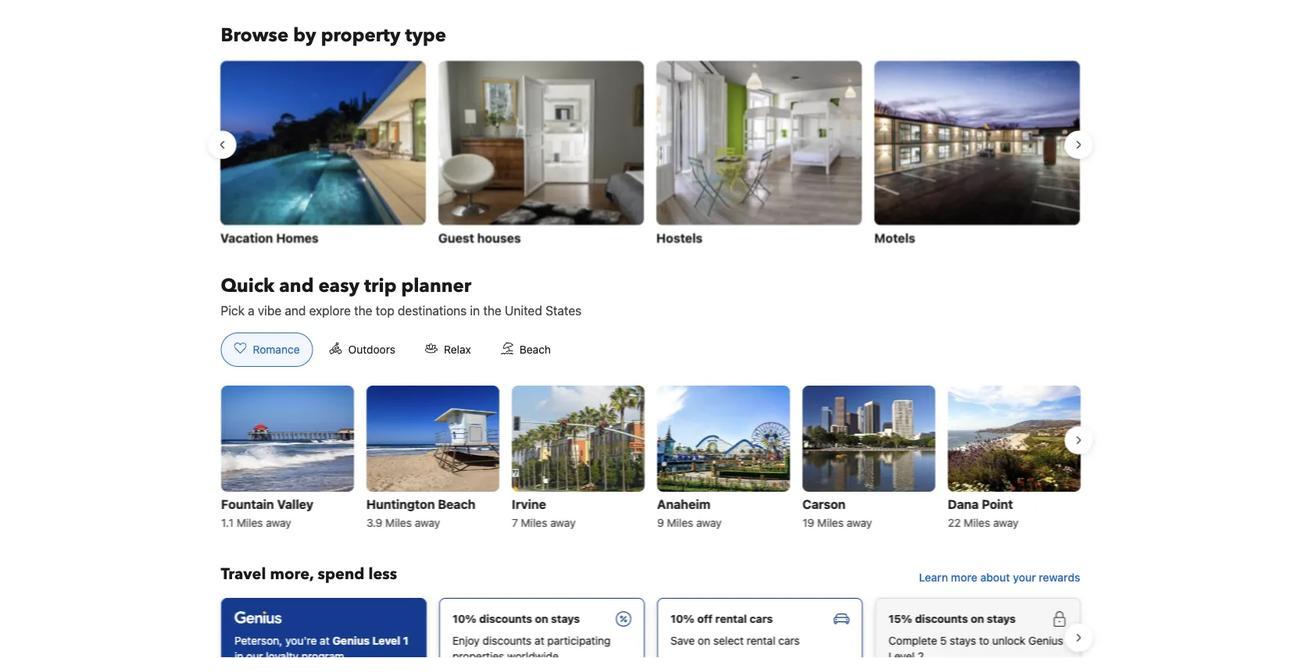 Task type: locate. For each thing, give the bounding box(es) containing it.
in
[[470, 304, 480, 318]]

1 10% from the left
[[452, 613, 476, 626]]

0 horizontal spatial stays
[[551, 613, 580, 626]]

genius inside complete 5 stays to unlock genius level 2
[[1028, 635, 1063, 648]]

miles right 7
[[521, 517, 547, 530]]

beach
[[520, 343, 551, 356], [438, 497, 475, 512]]

level left 1
[[372, 635, 400, 648]]

1 horizontal spatial stays
[[950, 635, 976, 648]]

discounts up 5
[[915, 613, 968, 626]]

less
[[368, 564, 397, 586]]

the
[[354, 304, 372, 318], [483, 304, 502, 318]]

on up to
[[971, 613, 984, 626]]

and up vibe
[[279, 273, 314, 299]]

away inside carson 19 miles away
[[846, 517, 872, 530]]

6 miles from the left
[[964, 517, 990, 530]]

region containing fountain valley
[[208, 380, 1093, 539]]

irvine 7 miles away
[[512, 497, 575, 530]]

3 miles from the left
[[521, 517, 547, 530]]

0 vertical spatial region
[[208, 54, 1093, 255]]

rewards
[[1039, 572, 1081, 585]]

3 away from the left
[[550, 517, 575, 530]]

genius right unlock on the bottom right of the page
[[1028, 635, 1063, 648]]

0 horizontal spatial genius
[[332, 635, 369, 648]]

travel
[[221, 564, 266, 586]]

away down anaheim
[[696, 517, 722, 530]]

beach inside button
[[520, 343, 551, 356]]

1 vertical spatial beach
[[438, 497, 475, 512]]

1 region from the top
[[208, 54, 1093, 255]]

0 horizontal spatial beach
[[438, 497, 475, 512]]

region
[[208, 54, 1093, 255], [208, 380, 1093, 539], [208, 592, 1093, 659]]

beach down united at the left of page
[[520, 343, 551, 356]]

2 at from the left
[[534, 635, 544, 648]]

1 horizontal spatial genius
[[1028, 635, 1063, 648]]

anaheim
[[657, 497, 710, 512]]

vacation
[[221, 230, 274, 245]]

you're
[[285, 635, 316, 648]]

5 away from the left
[[846, 517, 872, 530]]

at for genius
[[319, 635, 329, 648]]

guest
[[439, 230, 475, 245]]

discounts
[[479, 613, 532, 626], [915, 613, 968, 626], [482, 635, 531, 648]]

fountain
[[221, 497, 274, 512]]

0 horizontal spatial at
[[319, 635, 329, 648]]

properties
[[452, 651, 504, 659]]

0 vertical spatial and
[[279, 273, 314, 299]]

the right the in
[[483, 304, 502, 318]]

trip
[[364, 273, 397, 299]]

2 10% from the left
[[670, 613, 694, 626]]

3.9
[[366, 517, 382, 530]]

1 horizontal spatial on
[[697, 635, 710, 648]]

on up enjoy discounts at participating properties worldwide
[[535, 613, 548, 626]]

10% for 10% discounts on stays
[[452, 613, 476, 626]]

9
[[657, 517, 664, 530]]

4 away from the left
[[696, 517, 722, 530]]

miles inside carson 19 miles away
[[817, 517, 843, 530]]

stays up 'participating'
[[551, 613, 580, 626]]

tab list containing romance
[[208, 333, 577, 368]]

at right you're
[[319, 635, 329, 648]]

miles inside dana point 22 miles away
[[964, 517, 990, 530]]

homes
[[277, 230, 319, 245]]

more
[[951, 572, 978, 585]]

save on select rental cars
[[670, 635, 800, 648]]

1 the from the left
[[354, 304, 372, 318]]

united
[[505, 304, 542, 318]]

huntington beach 3.9 miles away
[[366, 497, 475, 530]]

1 away from the left
[[266, 517, 291, 530]]

quick and easy trip planner pick a vibe and explore the top destinations in the united states
[[221, 273, 582, 318]]

at
[[319, 635, 329, 648], [534, 635, 544, 648]]

discounts for 5
[[915, 613, 968, 626]]

genius right you're
[[332, 635, 369, 648]]

2
[[917, 651, 924, 659]]

1 horizontal spatial level
[[888, 651, 915, 659]]

rental right select
[[746, 635, 775, 648]]

stays up unlock on the bottom right of the page
[[987, 613, 1016, 626]]

6 away from the left
[[993, 517, 1018, 530]]

2 horizontal spatial on
[[971, 613, 984, 626]]

miles inside fountain valley 1.1 miles away
[[236, 517, 263, 530]]

houses
[[478, 230, 521, 245]]

dana point 22 miles away
[[948, 497, 1018, 530]]

states
[[546, 304, 582, 318]]

2 away from the left
[[414, 517, 440, 530]]

miles down anaheim
[[667, 517, 693, 530]]

2 genius from the left
[[1028, 635, 1063, 648]]

10% for 10% off rental cars
[[670, 613, 694, 626]]

beach right huntington
[[438, 497, 475, 512]]

10%
[[452, 613, 476, 626], [670, 613, 694, 626]]

1.1
[[221, 517, 233, 530]]

away down point
[[993, 517, 1018, 530]]

2 miles from the left
[[385, 517, 411, 530]]

explore
[[309, 304, 351, 318]]

destinations
[[398, 304, 467, 318]]

away down valley
[[266, 517, 291, 530]]

0 horizontal spatial 10%
[[452, 613, 476, 626]]

blue genius logo image
[[234, 612, 281, 624], [234, 612, 281, 624]]

tab list
[[208, 333, 577, 368]]

on right save
[[697, 635, 710, 648]]

complete
[[888, 635, 937, 648]]

miles right 22
[[964, 517, 990, 530]]

10% discounts on stays
[[452, 613, 580, 626]]

learn
[[919, 572, 948, 585]]

2 vertical spatial region
[[208, 592, 1093, 659]]

1 horizontal spatial cars
[[778, 635, 800, 648]]

hostels
[[657, 230, 703, 245]]

2 region from the top
[[208, 380, 1093, 539]]

outdoors button
[[316, 333, 409, 367]]

and right vibe
[[285, 304, 306, 318]]

0 horizontal spatial on
[[535, 613, 548, 626]]

vibe
[[258, 304, 282, 318]]

stays
[[551, 613, 580, 626], [987, 613, 1016, 626], [950, 635, 976, 648]]

19
[[802, 517, 814, 530]]

cars right select
[[778, 635, 800, 648]]

quick
[[221, 273, 275, 299]]

1 horizontal spatial 10%
[[670, 613, 694, 626]]

5 miles from the left
[[817, 517, 843, 530]]

22
[[948, 517, 961, 530]]

the left top
[[354, 304, 372, 318]]

at up worldwide
[[534, 635, 544, 648]]

on for at
[[535, 613, 548, 626]]

motels
[[875, 230, 916, 245]]

1 vertical spatial region
[[208, 380, 1093, 539]]

valley
[[277, 497, 313, 512]]

miles down carson
[[817, 517, 843, 530]]

1 vertical spatial cars
[[778, 635, 800, 648]]

away inside dana point 22 miles away
[[993, 517, 1018, 530]]

pick
[[221, 304, 245, 318]]

unlock
[[992, 635, 1025, 648]]

3 region from the top
[[208, 592, 1093, 659]]

to
[[979, 635, 989, 648]]

0 horizontal spatial cars
[[749, 613, 773, 626]]

10% up enjoy
[[452, 613, 476, 626]]

romance
[[253, 343, 300, 356]]

1 vertical spatial level
[[888, 651, 915, 659]]

miles down the fountain
[[236, 517, 263, 530]]

cars
[[749, 613, 773, 626], [778, 635, 800, 648]]

5
[[940, 635, 947, 648]]

discounts down 10% discounts on stays in the left of the page
[[482, 635, 531, 648]]

1 horizontal spatial at
[[534, 635, 544, 648]]

away right 19
[[846, 517, 872, 530]]

beach inside the huntington beach 3.9 miles away
[[438, 497, 475, 512]]

discounts up enjoy discounts at participating properties worldwide
[[479, 613, 532, 626]]

1 miles from the left
[[236, 517, 263, 530]]

2 horizontal spatial stays
[[987, 613, 1016, 626]]

miles down huntington
[[385, 517, 411, 530]]

away right 7
[[550, 517, 575, 530]]

on
[[535, 613, 548, 626], [971, 613, 984, 626], [697, 635, 710, 648]]

0 vertical spatial level
[[372, 635, 400, 648]]

on for stays
[[971, 613, 984, 626]]

cars up save on select rental cars
[[749, 613, 773, 626]]

level down complete
[[888, 651, 915, 659]]

stays for 10% discounts on stays
[[551, 613, 580, 626]]

0 vertical spatial beach
[[520, 343, 551, 356]]

1 at from the left
[[319, 635, 329, 648]]

at inside enjoy discounts at participating properties worldwide
[[534, 635, 544, 648]]

stays for 15% discounts on stays
[[987, 613, 1016, 626]]

top
[[376, 304, 395, 318]]

1 vertical spatial and
[[285, 304, 306, 318]]

stays right 5
[[950, 635, 976, 648]]

1 horizontal spatial the
[[483, 304, 502, 318]]

0 horizontal spatial the
[[354, 304, 372, 318]]

rental up select
[[715, 613, 747, 626]]

discounts inside enjoy discounts at participating properties worldwide
[[482, 635, 531, 648]]

region containing vacation homes
[[208, 54, 1093, 255]]

4 miles from the left
[[667, 517, 693, 530]]

level
[[372, 635, 400, 648], [888, 651, 915, 659]]

about
[[980, 572, 1010, 585]]

genius
[[332, 635, 369, 648], [1028, 635, 1063, 648]]

10% up save
[[670, 613, 694, 626]]

carson
[[802, 497, 845, 512]]

miles
[[236, 517, 263, 530], [385, 517, 411, 530], [521, 517, 547, 530], [667, 517, 693, 530], [817, 517, 843, 530], [964, 517, 990, 530]]

away down huntington
[[414, 517, 440, 530]]

a
[[248, 304, 255, 318]]

1 horizontal spatial beach
[[520, 343, 551, 356]]

miles inside anaheim 9 miles away
[[667, 517, 693, 530]]

and
[[279, 273, 314, 299], [285, 304, 306, 318]]



Task type: describe. For each thing, give the bounding box(es) containing it.
browse by property type
[[221, 23, 446, 48]]

anaheim 9 miles away
[[657, 497, 722, 530]]

10% off rental cars
[[670, 613, 773, 626]]

relax button
[[412, 333, 484, 367]]

carson 19 miles away
[[802, 497, 872, 530]]

participating
[[547, 635, 610, 648]]

0 horizontal spatial level
[[372, 635, 400, 648]]

vacation homes link
[[221, 61, 426, 248]]

away inside irvine 7 miles away
[[550, 517, 575, 530]]

15%
[[888, 613, 912, 626]]

learn more about your rewards
[[919, 572, 1081, 585]]

region containing 10% discounts on stays
[[208, 592, 1093, 659]]

2 the from the left
[[483, 304, 502, 318]]

select
[[713, 635, 744, 648]]

15% discounts on stays
[[888, 613, 1016, 626]]

save
[[670, 635, 695, 648]]

away inside anaheim 9 miles away
[[696, 517, 722, 530]]

learn more about your rewards link
[[913, 564, 1087, 592]]

1
[[403, 635, 408, 648]]

1 vertical spatial rental
[[746, 635, 775, 648]]

7
[[512, 517, 518, 530]]

easy
[[318, 273, 360, 299]]

0 vertical spatial rental
[[715, 613, 747, 626]]

type
[[405, 23, 446, 48]]

relax
[[444, 343, 471, 356]]

1 genius from the left
[[332, 635, 369, 648]]

beach button
[[488, 333, 564, 367]]

irvine
[[512, 497, 546, 512]]

away inside fountain valley 1.1 miles away
[[266, 517, 291, 530]]

motels link
[[875, 61, 1081, 248]]

miles inside irvine 7 miles away
[[521, 517, 547, 530]]

discounts for discounts
[[479, 613, 532, 626]]

vacation homes
[[221, 230, 319, 245]]

dana
[[948, 497, 979, 512]]

fountain valley 1.1 miles away
[[221, 497, 313, 530]]

complete 5 stays to unlock genius level 2
[[888, 635, 1063, 659]]

your
[[1013, 572, 1036, 585]]

off
[[697, 613, 712, 626]]

enjoy
[[452, 635, 479, 648]]

planner
[[401, 273, 472, 299]]

by
[[293, 23, 316, 48]]

outdoors
[[348, 343, 395, 356]]

0 vertical spatial cars
[[749, 613, 773, 626]]

miles inside the huntington beach 3.9 miles away
[[385, 517, 411, 530]]

at for participating
[[534, 635, 544, 648]]

more,
[[270, 564, 314, 586]]

stays inside complete 5 stays to unlock genius level 2
[[950, 635, 976, 648]]

point
[[982, 497, 1013, 512]]

spend
[[318, 564, 365, 586]]

guest houses link
[[439, 61, 644, 248]]

enjoy discounts at participating properties worldwide
[[452, 635, 610, 659]]

away inside the huntington beach 3.9 miles away
[[414, 517, 440, 530]]

browse
[[221, 23, 289, 48]]

huntington
[[366, 497, 435, 512]]

property
[[321, 23, 401, 48]]

level inside complete 5 stays to unlock genius level 2
[[888, 651, 915, 659]]

peterson,
[[234, 635, 282, 648]]

romance button
[[221, 333, 313, 367]]

hostels link
[[657, 61, 862, 248]]

peterson, you're at genius level 1
[[234, 635, 408, 648]]

guest houses
[[439, 230, 521, 245]]

travel more, spend less
[[221, 564, 397, 586]]

worldwide
[[507, 651, 558, 659]]



Task type: vqa. For each thing, say whether or not it's contained in the screenshot.


